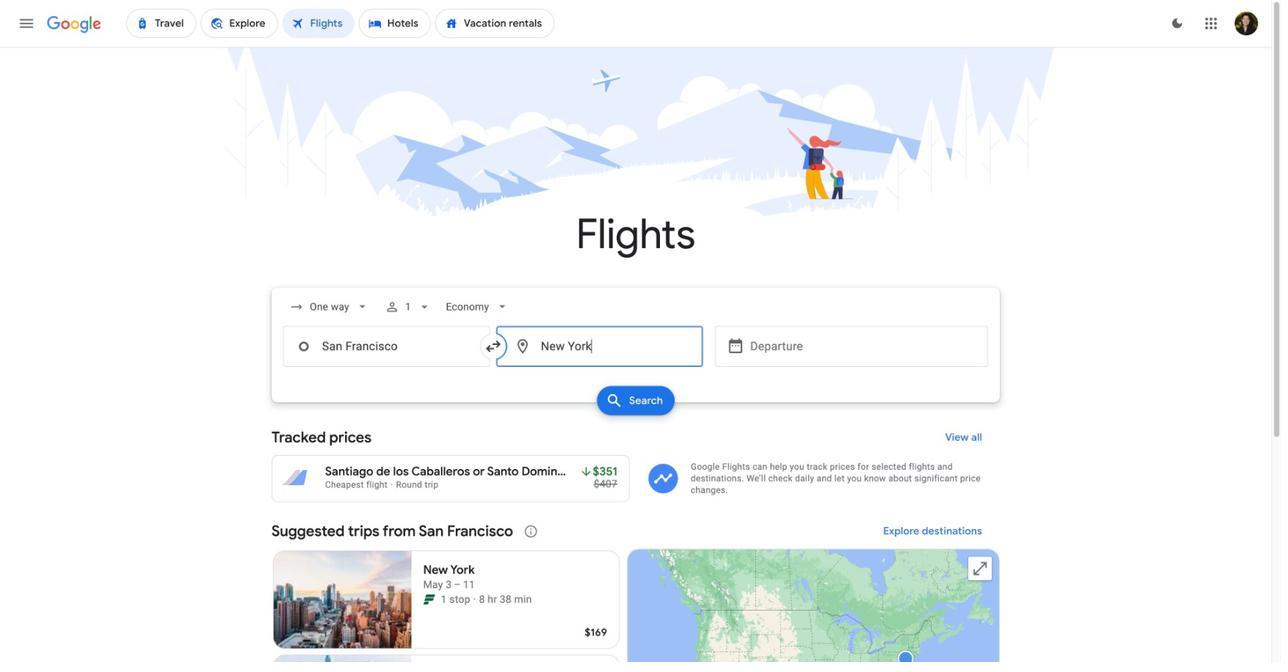 Task type: describe. For each thing, give the bounding box(es) containing it.
169 US dollars text field
[[585, 626, 607, 639]]

Departure text field
[[750, 327, 976, 366]]

407 US dollars text field
[[594, 478, 617, 490]]

Flight search field
[[260, 288, 1012, 420]]

Where to? text field
[[496, 326, 703, 367]]

suggested trips from san francisco region
[[272, 514, 1000, 662]]



Task type: locate. For each thing, give the bounding box(es) containing it.
main menu image
[[18, 15, 35, 32]]

Where from? text field
[[283, 326, 490, 367]]

change appearance image
[[1160, 6, 1195, 41]]

 image inside suggested trips from san francisco region
[[473, 592, 476, 607]]

swap origin and destination. image
[[484, 338, 502, 355]]

None field
[[283, 289, 376, 324], [440, 289, 516, 324], [283, 289, 376, 324], [440, 289, 516, 324]]

tracked prices region
[[272, 420, 1000, 502]]

 image
[[473, 592, 476, 607]]

351 US dollars text field
[[593, 465, 617, 479]]

frontier image
[[423, 594, 435, 606]]



Task type: vqa. For each thing, say whether or not it's contained in the screenshot.
A
no



